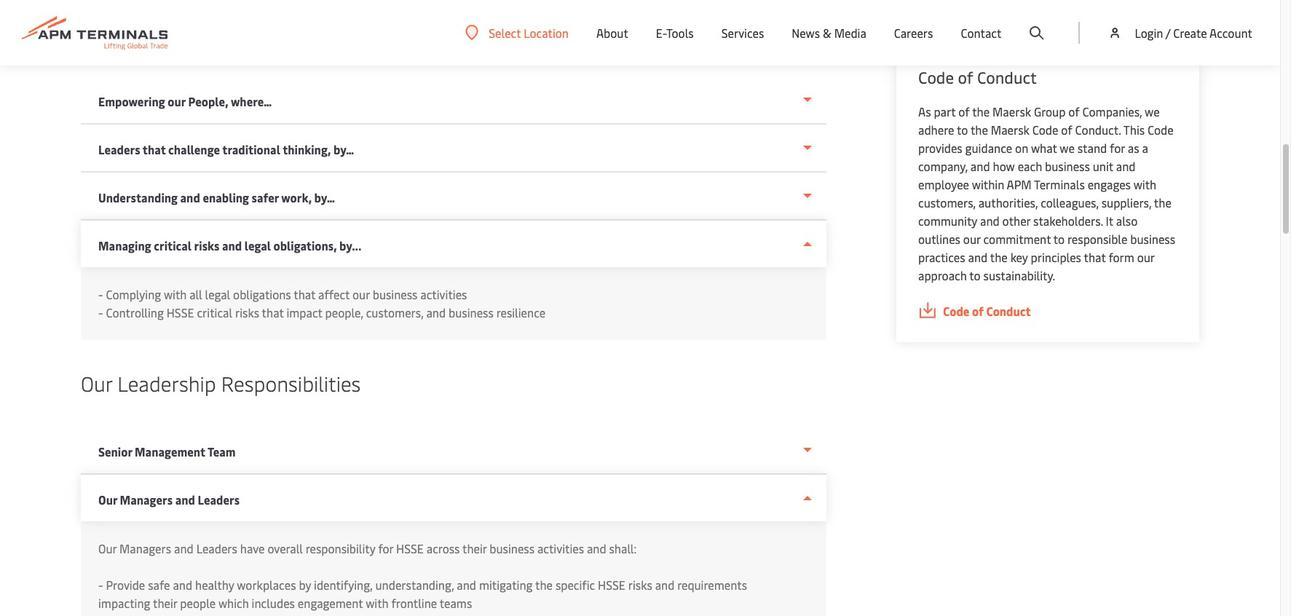 Task type: describe. For each thing, give the bounding box(es) containing it.
and up teams
[[457, 577, 476, 593]]

within
[[972, 176, 1005, 192]]

legal inside dropdown button
[[245, 237, 271, 253]]

news & media button
[[792, 0, 867, 66]]

understanding and enabling safer work, by…
[[98, 189, 335, 205]]

hsse inside managing critical risks and legal obligations, by... 'element'
[[167, 304, 194, 320]]

empowering our people, where…
[[98, 93, 272, 109]]

part
[[934, 103, 956, 119]]

how
[[993, 158, 1015, 174]]

activities inside our managers and leaders element
[[537, 540, 584, 556]]

have
[[240, 540, 265, 556]]

their inside - provide safe and healthy workplaces by identifying, understanding, and mitigating the specific hsse risks and requirements impacting their people which includes engagement with frontline teams
[[153, 595, 177, 611]]

our approach
[[81, 19, 203, 47]]

the up guidance
[[971, 122, 988, 138]]

code down "approach" at the right top of the page
[[943, 303, 970, 319]]

enabling
[[203, 189, 249, 205]]

our managers and leaders button
[[81, 475, 827, 522]]

news
[[792, 25, 820, 41]]

login
[[1135, 25, 1164, 41]]

companies,
[[1083, 103, 1142, 119]]

work,
[[281, 189, 312, 205]]

responsibility
[[306, 540, 375, 556]]

terminals
[[1034, 176, 1085, 192]]

commitment
[[984, 231, 1051, 247]]

managing critical risks and legal obligations, by... button
[[81, 221, 827, 267]]

leaders for our managers and leaders have overall responsibility for hsse across their business activities and shall:
[[196, 540, 237, 556]]

a
[[1142, 140, 1149, 156]]

critical inside 'element'
[[197, 304, 232, 320]]

0 horizontal spatial to
[[957, 122, 968, 138]]

across
[[427, 540, 460, 556]]

managers for our managers and leaders have overall responsibility for hsse across their business activities and shall:
[[119, 540, 171, 556]]

engagement
[[298, 595, 363, 611]]

risks inside dropdown button
[[194, 237, 220, 253]]

critical inside dropdown button
[[154, 237, 192, 253]]

traditional
[[222, 141, 280, 157]]

managing
[[98, 237, 151, 253]]

identifying,
[[314, 577, 373, 593]]

mitigating
[[479, 577, 533, 593]]

safe
[[148, 577, 170, 593]]

obligations,
[[274, 237, 337, 253]]

careers button
[[894, 0, 933, 66]]

and up within
[[971, 158, 990, 174]]

and down 'authorities,'
[[980, 213, 1000, 229]]

complying with all legal obligations that affect our business activities -
[[98, 286, 467, 320]]

about button
[[597, 0, 628, 66]]

our managers and leaders
[[98, 492, 240, 508]]

activities inside complying with all legal obligations that affect our business activities -
[[421, 286, 467, 302]]

legal inside complying with all legal obligations that affect our business activities -
[[205, 286, 230, 302]]

select
[[489, 24, 521, 40]]

guidance
[[966, 140, 1013, 156]]

authorities,
[[979, 194, 1038, 211]]

business up terminals
[[1045, 158, 1090, 174]]

1 vertical spatial conduct
[[987, 303, 1031, 319]]

teams
[[440, 595, 472, 611]]

where…
[[231, 93, 272, 109]]

and right safe
[[173, 577, 192, 593]]

&
[[823, 25, 832, 41]]

1 horizontal spatial to
[[970, 267, 981, 283]]

this
[[1124, 122, 1145, 138]]

approach
[[919, 267, 967, 283]]

apm
[[1007, 176, 1032, 192]]

group
[[1034, 103, 1066, 119]]

practices
[[919, 249, 966, 265]]

e-tools button
[[656, 0, 694, 66]]

people,
[[188, 93, 228, 109]]

code of conduct inside code of conduct link
[[943, 303, 1031, 319]]

by
[[299, 577, 311, 593]]

for inside our managers and leaders element
[[378, 540, 393, 556]]

people
[[180, 595, 216, 611]]

code of conduct link
[[919, 302, 1178, 320]]

business down also
[[1131, 231, 1176, 247]]

about
[[597, 25, 628, 41]]

create
[[1174, 25, 1207, 41]]

0 vertical spatial their
[[463, 540, 487, 556]]

login / create account
[[1135, 25, 1253, 41]]

leaders for our managers and leaders
[[198, 492, 240, 508]]

1 horizontal spatial hsse
[[396, 540, 424, 556]]

unit
[[1093, 158, 1114, 174]]

login / create account link
[[1108, 0, 1253, 66]]

0 horizontal spatial we
[[1060, 140, 1075, 156]]

form
[[1109, 249, 1135, 265]]

understanding and enabling safer work, by… button
[[81, 173, 827, 221]]

stakeholders.
[[1034, 213, 1103, 229]]

senior
[[98, 444, 132, 460]]

approach
[[117, 19, 203, 47]]

of right part
[[959, 103, 970, 119]]

risks inside 'element'
[[235, 304, 259, 320]]

and inside dropdown button
[[175, 492, 195, 508]]

and down enabling
[[222, 237, 242, 253]]

people,
[[325, 304, 363, 320]]

of down contact dropdown button
[[958, 66, 974, 88]]

challenge
[[168, 141, 220, 157]]

business inside complying with all legal obligations that affect our business activities -
[[373, 286, 418, 302]]

our leadership responsibilities
[[81, 369, 361, 397]]

obligations
[[233, 286, 291, 302]]

0 vertical spatial code of conduct
[[919, 66, 1037, 88]]

- for -
[[98, 286, 103, 302]]

sustainability.
[[984, 267, 1056, 283]]

our inside dropdown button
[[168, 93, 186, 109]]

- for - provide safe and healthy workplaces by identifying, understanding, and mitigating the specific hsse risks and requirements impacting their people which includes engagement with frontline teams
[[98, 577, 103, 593]]

thinking,
[[283, 141, 331, 157]]

with inside complying with all legal obligations that affect our business activities -
[[164, 286, 187, 302]]

colleagues,
[[1041, 194, 1099, 211]]

1 horizontal spatial we
[[1145, 103, 1160, 119]]

code up what
[[1033, 122, 1059, 138]]

and down as
[[1116, 158, 1136, 174]]

and left the shall: at the left bottom
[[587, 540, 606, 556]]

conduct.
[[1076, 122, 1121, 138]]

principles
[[1031, 249, 1082, 265]]

other
[[1003, 213, 1031, 229]]

tools
[[666, 25, 694, 41]]

select location button
[[466, 24, 569, 40]]

and requirements
[[655, 577, 747, 593]]



Task type: vqa. For each thing, say whether or not it's contained in the screenshot.
rightmost Customers,
yes



Task type: locate. For each thing, give the bounding box(es) containing it.
2 - from the top
[[98, 304, 103, 320]]

1 vertical spatial critical
[[197, 304, 232, 320]]

1 vertical spatial for
[[378, 540, 393, 556]]

our for our managers and leaders have overall responsibility for hsse across their business activities and shall:
[[98, 540, 117, 556]]

0 horizontal spatial hsse
[[167, 304, 194, 320]]

outlines
[[919, 231, 961, 247]]

hsse
[[167, 304, 194, 320], [396, 540, 424, 556], [598, 577, 626, 593]]

- left controlling
[[98, 304, 103, 320]]

1 vertical spatial maersk
[[991, 122, 1030, 138]]

our inside dropdown button
[[98, 492, 117, 508]]

/
[[1166, 25, 1171, 41]]

and down the managing critical risks and legal obligations, by... dropdown button
[[426, 304, 446, 320]]

key
[[1011, 249, 1028, 265]]

impacting
[[98, 595, 150, 611]]

provide
[[106, 577, 145, 593]]

the left the key
[[990, 249, 1008, 265]]

legal right all
[[205, 286, 230, 302]]

senior management team
[[98, 444, 236, 460]]

leaders left have
[[196, 540, 237, 556]]

complying
[[106, 286, 161, 302]]

that inside complying with all legal obligations that affect our business activities -
[[294, 286, 316, 302]]

our left leadership
[[81, 369, 112, 397]]

of right the group
[[1069, 103, 1080, 119]]

1 vertical spatial code of conduct
[[943, 303, 1031, 319]]

0 vertical spatial leaders
[[98, 141, 140, 157]]

customers, inside managing critical risks and legal obligations, by... 'element'
[[366, 304, 424, 320]]

that down responsible
[[1084, 249, 1106, 265]]

activities
[[421, 286, 467, 302], [537, 540, 584, 556]]

0 horizontal spatial with
[[164, 286, 187, 302]]

maersk
[[993, 103, 1031, 119], [991, 122, 1030, 138]]

and
[[971, 158, 990, 174], [1116, 158, 1136, 174], [180, 189, 200, 205], [980, 213, 1000, 229], [222, 237, 242, 253], [968, 249, 988, 265], [426, 304, 446, 320], [175, 492, 195, 508], [174, 540, 194, 556], [587, 540, 606, 556], [173, 577, 192, 593], [457, 577, 476, 593]]

0 horizontal spatial activities
[[421, 286, 467, 302]]

of
[[958, 66, 974, 88], [959, 103, 970, 119], [1069, 103, 1080, 119], [1062, 122, 1073, 138], [972, 303, 984, 319]]

business inside our managers and leaders element
[[490, 540, 535, 556]]

company,
[[919, 158, 968, 174]]

0 vertical spatial -
[[98, 286, 103, 302]]

customers, up community
[[919, 194, 976, 211]]

frontline
[[391, 595, 437, 611]]

0 vertical spatial with
[[1134, 176, 1157, 192]]

1 vertical spatial with
[[164, 286, 187, 302]]

by… right work,
[[314, 189, 335, 205]]

2 managers from the top
[[119, 540, 171, 556]]

to right "approach" at the right top of the page
[[970, 267, 981, 283]]

includes
[[252, 595, 295, 611]]

1 vertical spatial hsse
[[396, 540, 424, 556]]

critical
[[154, 237, 192, 253], [197, 304, 232, 320]]

risks inside - provide safe and healthy workplaces by identifying, understanding, and mitigating the specific hsse risks and requirements impacting their people which includes engagement with frontline teams
[[628, 577, 652, 593]]

our left approach
[[81, 19, 112, 47]]

management
[[135, 444, 205, 460]]

and inside 'element'
[[426, 304, 446, 320]]

1 vertical spatial legal
[[205, 286, 230, 302]]

also
[[1116, 213, 1138, 229]]

leaders that challenge traditional thinking, by… button
[[81, 125, 827, 173]]

that
[[143, 141, 166, 157], [1084, 249, 1106, 265], [294, 286, 316, 302], [262, 304, 284, 320]]

stand
[[1078, 140, 1107, 156]]

0 vertical spatial hsse
[[167, 304, 194, 320]]

hsse left across
[[396, 540, 424, 556]]

on
[[1015, 140, 1029, 156]]

managers inside dropdown button
[[120, 492, 173, 508]]

1 horizontal spatial their
[[463, 540, 487, 556]]

1 vertical spatial we
[[1060, 140, 1075, 156]]

adhere
[[919, 122, 955, 138]]

for left as
[[1110, 140, 1125, 156]]

which
[[218, 595, 249, 611]]

our managers and leaders element
[[81, 522, 827, 616]]

activities down the managing critical risks and legal obligations, by... dropdown button
[[421, 286, 467, 302]]

provides
[[919, 140, 963, 156]]

1 managers from the top
[[120, 492, 173, 508]]

our inside complying with all legal obligations that affect our business activities -
[[353, 286, 370, 302]]

hsse right specific
[[598, 577, 626, 593]]

legal left obligations,
[[245, 237, 271, 253]]

2 vertical spatial leaders
[[196, 540, 237, 556]]

1 horizontal spatial customers,
[[919, 194, 976, 211]]

responsible
[[1068, 231, 1128, 247]]

managers up safe
[[119, 540, 171, 556]]

0 horizontal spatial critical
[[154, 237, 192, 253]]

1 vertical spatial risks
[[235, 304, 259, 320]]

our down community
[[964, 231, 981, 247]]

resilience
[[496, 304, 546, 320]]

media
[[834, 25, 867, 41]]

the left specific
[[535, 577, 553, 593]]

- inside - provide safe and healthy workplaces by identifying, understanding, and mitigating the specific hsse risks and requirements impacting their people which includes engagement with frontline teams
[[98, 577, 103, 593]]

specific
[[556, 577, 595, 593]]

managers down senior management team
[[120, 492, 173, 508]]

0 vertical spatial for
[[1110, 140, 1125, 156]]

0 vertical spatial activities
[[421, 286, 467, 302]]

services
[[722, 25, 764, 41]]

business right affect
[[373, 286, 418, 302]]

as part of the maersk group of companies, we adhere to the maersk code of conduct. this code provides guidance on what we stand for as a company, and how each business unit and employee within apm terminals engages with customers, authorities, colleagues, suppliers, the community and other stakeholders.  it also outlines our commitment to responsible business practices and the key principles that form our approach to sustainability.
[[919, 103, 1176, 283]]

healthy
[[195, 577, 234, 593]]

conduct down contact
[[977, 66, 1037, 88]]

hsse down all
[[167, 304, 194, 320]]

controlling hsse critical risks that impact people, customers, and business resilience
[[106, 304, 546, 320]]

leaders inside dropdown button
[[98, 141, 140, 157]]

2 vertical spatial -
[[98, 577, 103, 593]]

code up part
[[919, 66, 954, 88]]

and down management
[[175, 492, 195, 508]]

location
[[524, 24, 569, 40]]

by...
[[340, 237, 362, 253]]

that inside dropdown button
[[143, 141, 166, 157]]

understanding
[[98, 189, 178, 205]]

managing critical risks and legal obligations, by...
[[98, 237, 362, 253]]

- inside complying with all legal obligations that affect our business activities -
[[98, 304, 103, 320]]

0 horizontal spatial risks
[[194, 237, 220, 253]]

business left resilience on the left
[[449, 304, 494, 320]]

risks down obligations
[[235, 304, 259, 320]]

code of conduct down contact
[[919, 66, 1037, 88]]

0 vertical spatial managers
[[120, 492, 173, 508]]

2 horizontal spatial risks
[[628, 577, 652, 593]]

for inside as part of the maersk group of companies, we adhere to the maersk code of conduct. this code provides guidance on what we stand for as a company, and how each business unit and employee within apm terminals engages with customers, authorities, colleagues, suppliers, the community and other stakeholders.  it also outlines our commitment to responsible business practices and the key principles that form our approach to sustainability.
[[1110, 140, 1125, 156]]

the
[[973, 103, 990, 119], [971, 122, 988, 138], [1154, 194, 1172, 211], [990, 249, 1008, 265], [535, 577, 553, 593]]

with left all
[[164, 286, 187, 302]]

of down the sustainability.
[[972, 303, 984, 319]]

we right what
[[1060, 140, 1075, 156]]

risks down the understanding and enabling safer work, by…
[[194, 237, 220, 253]]

for right responsibility
[[378, 540, 393, 556]]

0 vertical spatial maersk
[[993, 103, 1031, 119]]

news & media
[[792, 25, 867, 41]]

0 vertical spatial to
[[957, 122, 968, 138]]

leaders that challenge traditional thinking, by…
[[98, 141, 354, 157]]

conduct down the sustainability.
[[987, 303, 1031, 319]]

1 horizontal spatial critical
[[197, 304, 232, 320]]

by… for understanding and enabling safer work, by…
[[314, 189, 335, 205]]

e-tools
[[656, 25, 694, 41]]

0 horizontal spatial customers,
[[366, 304, 424, 320]]

by… right thinking,
[[334, 141, 354, 157]]

2 horizontal spatial hsse
[[598, 577, 626, 593]]

1 horizontal spatial risks
[[235, 304, 259, 320]]

we
[[1145, 103, 1160, 119], [1060, 140, 1075, 156]]

0 horizontal spatial legal
[[205, 286, 230, 302]]

with
[[1134, 176, 1157, 192], [164, 286, 187, 302], [366, 595, 389, 611]]

code of conduct down the sustainability.
[[943, 303, 1031, 319]]

2 horizontal spatial to
[[1054, 231, 1065, 247]]

1 horizontal spatial for
[[1110, 140, 1125, 156]]

our for our managers and leaders
[[98, 492, 117, 508]]

1 horizontal spatial legal
[[245, 237, 271, 253]]

0 vertical spatial risks
[[194, 237, 220, 253]]

hsse inside - provide safe and healthy workplaces by identifying, understanding, and mitigating the specific hsse risks and requirements impacting their people which includes engagement with frontline teams
[[598, 577, 626, 593]]

1 vertical spatial to
[[1054, 231, 1065, 247]]

leaders down team
[[198, 492, 240, 508]]

services button
[[722, 0, 764, 66]]

by… for leaders that challenge traditional thinking, by…
[[334, 141, 354, 157]]

their right across
[[463, 540, 487, 556]]

we up this on the right of page
[[1145, 103, 1160, 119]]

to up principles
[[1054, 231, 1065, 247]]

managing critical risks and legal obligations, by... element
[[81, 267, 827, 340]]

the right part
[[973, 103, 990, 119]]

- left complying
[[98, 286, 103, 302]]

0 vertical spatial conduct
[[977, 66, 1037, 88]]

the inside - provide safe and healthy workplaces by identifying, understanding, and mitigating the specific hsse risks and requirements impacting their people which includes engagement with frontline teams
[[535, 577, 553, 593]]

0 horizontal spatial for
[[378, 540, 393, 556]]

it
[[1106, 213, 1114, 229]]

with inside - provide safe and healthy workplaces by identifying, understanding, and mitigating the specific hsse risks and requirements impacting their people which includes engagement with frontline teams
[[366, 595, 389, 611]]

critical right the managing
[[154, 237, 192, 253]]

that left challenge
[[143, 141, 166, 157]]

business up mitigating
[[490, 540, 535, 556]]

the right suppliers,
[[1154, 194, 1172, 211]]

our left the people,
[[168, 93, 186, 109]]

as
[[1128, 140, 1140, 156]]

leaders inside dropdown button
[[198, 492, 240, 508]]

2 horizontal spatial with
[[1134, 176, 1157, 192]]

- provide safe and healthy workplaces by identifying, understanding, and mitigating the specific hsse risks and requirements impacting their people which includes engagement with frontline teams
[[98, 577, 747, 611]]

to
[[957, 122, 968, 138], [1054, 231, 1065, 247], [970, 267, 981, 283]]

0 vertical spatial legal
[[245, 237, 271, 253]]

0 vertical spatial critical
[[154, 237, 192, 253]]

0 vertical spatial by…
[[334, 141, 354, 157]]

our up people,
[[353, 286, 370, 302]]

contact
[[961, 25, 1002, 41]]

1 - from the top
[[98, 286, 103, 302]]

engages
[[1088, 176, 1131, 192]]

1 horizontal spatial with
[[366, 595, 389, 611]]

2 vertical spatial with
[[366, 595, 389, 611]]

2 vertical spatial hsse
[[598, 577, 626, 593]]

our for our approach
[[81, 19, 112, 47]]

that up impact
[[294, 286, 316, 302]]

1 vertical spatial managers
[[119, 540, 171, 556]]

to right the adhere
[[957, 122, 968, 138]]

code up a
[[1148, 122, 1174, 138]]

what
[[1031, 140, 1057, 156]]

1 vertical spatial leaders
[[198, 492, 240, 508]]

1 vertical spatial customers,
[[366, 304, 424, 320]]

2 vertical spatial risks
[[628, 577, 652, 593]]

business
[[1045, 158, 1090, 174], [1131, 231, 1176, 247], [373, 286, 418, 302], [449, 304, 494, 320], [490, 540, 535, 556]]

leadership
[[117, 369, 216, 397]]

that inside as part of the maersk group of companies, we adhere to the maersk code of conduct. this code provides guidance on what we stand for as a company, and how each business unit and employee within apm terminals engages with customers, authorities, colleagues, suppliers, the community and other stakeholders.  it also outlines our commitment to responsible business practices and the key principles that form our approach to sustainability.
[[1084, 249, 1106, 265]]

- left provide at bottom
[[98, 577, 103, 593]]

0 vertical spatial customers,
[[919, 194, 976, 211]]

2 vertical spatial to
[[970, 267, 981, 283]]

activities up specific
[[537, 540, 584, 556]]

1 vertical spatial -
[[98, 304, 103, 320]]

responsibilities
[[221, 369, 361, 397]]

empowering our people, where… button
[[81, 76, 827, 125]]

and left enabling
[[180, 189, 200, 205]]

1 vertical spatial activities
[[537, 540, 584, 556]]

and right practices
[[968, 249, 988, 265]]

managers for our managers and leaders
[[120, 492, 173, 508]]

all
[[190, 286, 202, 302]]

of down the group
[[1062, 122, 1073, 138]]

1 vertical spatial by…
[[314, 189, 335, 205]]

contact button
[[961, 0, 1002, 66]]

shall:
[[609, 540, 637, 556]]

as
[[919, 103, 931, 119]]

understanding,
[[375, 577, 454, 593]]

employee
[[919, 176, 970, 192]]

overall
[[268, 540, 303, 556]]

our down senior
[[98, 492, 117, 508]]

and down our managers and leaders
[[174, 540, 194, 556]]

0 horizontal spatial their
[[153, 595, 177, 611]]

1 vertical spatial their
[[153, 595, 177, 611]]

1 horizontal spatial activities
[[537, 540, 584, 556]]

with inside as part of the maersk group of companies, we adhere to the maersk code of conduct. this code provides guidance on what we stand for as a company, and how each business unit and employee within apm terminals engages with customers, authorities, colleagues, suppliers, the community and other stakeholders.  it also outlines our commitment to responsible business practices and the key principles that form our approach to sustainability.
[[1134, 176, 1157, 192]]

with left the frontline
[[366, 595, 389, 611]]

risks down the shall: at the left bottom
[[628, 577, 652, 593]]

customers, inside as part of the maersk group of companies, we adhere to the maersk code of conduct. this code provides guidance on what we stand for as a company, and how each business unit and employee within apm terminals engages with customers, authorities, colleagues, suppliers, the community and other stakeholders.  it also outlines our commitment to responsible business practices and the key principles that form our approach to sustainability.
[[919, 194, 976, 211]]

customers, right people,
[[366, 304, 424, 320]]

that down obligations
[[262, 304, 284, 320]]

0 vertical spatial we
[[1145, 103, 1160, 119]]

with up suppliers,
[[1134, 176, 1157, 192]]

critical down all
[[197, 304, 232, 320]]

their down safe
[[153, 595, 177, 611]]

leaders
[[98, 141, 140, 157], [198, 492, 240, 508], [196, 540, 237, 556]]

our right the form
[[1138, 249, 1155, 265]]

leaders down the empowering
[[98, 141, 140, 157]]

each
[[1018, 158, 1042, 174]]

our for our leadership responsibilities
[[81, 369, 112, 397]]

3 - from the top
[[98, 577, 103, 593]]

our up provide at bottom
[[98, 540, 117, 556]]



